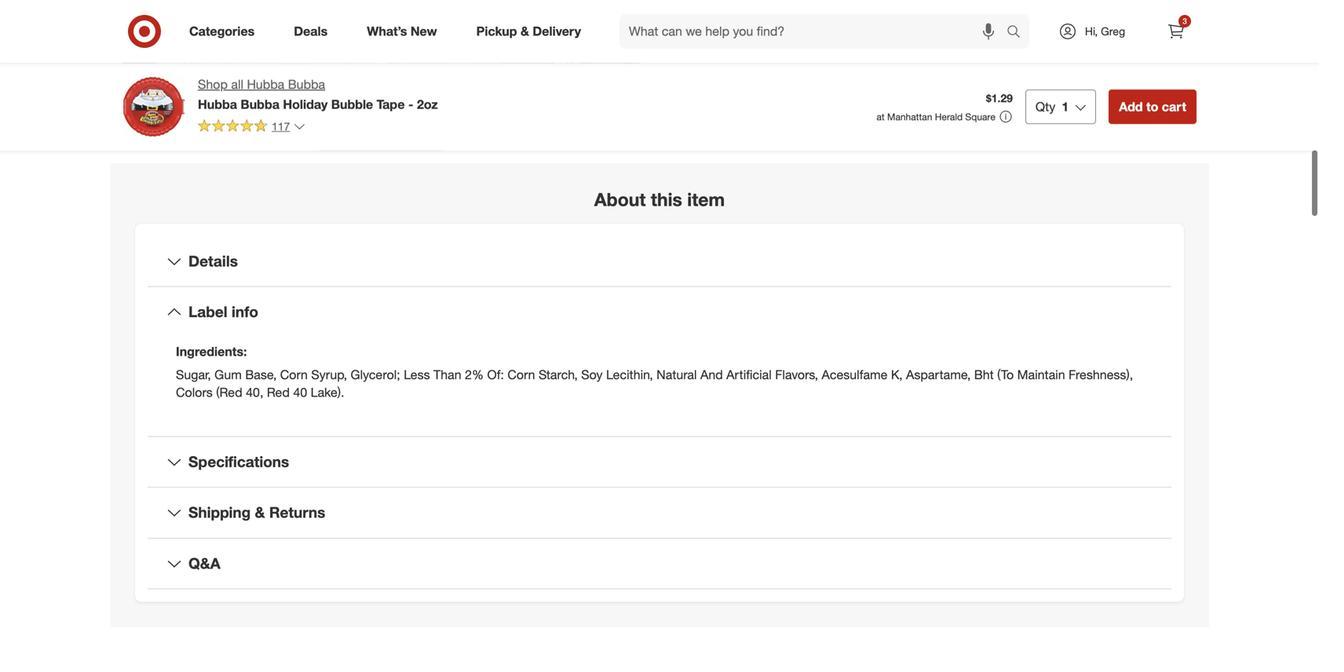 Task type: vqa. For each thing, say whether or not it's contained in the screenshot.
topmost $15
no



Task type: locate. For each thing, give the bounding box(es) containing it.
0 vertical spatial &
[[521, 24, 529, 39]]

0 vertical spatial hubba
[[247, 77, 284, 92]]

2 corn from the left
[[507, 364, 535, 380]]

bubba up holiday
[[288, 77, 325, 92]]

&
[[521, 24, 529, 39], [255, 501, 265, 519]]

lecithin,
[[606, 364, 653, 380]]

shipping & returns button
[[148, 485, 1171, 535]]

at
[[877, 111, 885, 122]]

sugar,
[[176, 364, 211, 380]]

1 horizontal spatial &
[[521, 24, 529, 39]]

must
[[710, 22, 734, 36]]

(red
[[216, 382, 242, 398]]

returns
[[269, 501, 325, 519]]

2%
[[465, 364, 484, 380]]

ingredients: sugar, gum base, corn syrup, glycerol; less than 2% of: corn starch, soy lecithin, natural and artificial flavors, acesulfame k, aspartame, bht (to maintain freshness), colors (red 40, red 40 lake).
[[176, 341, 1133, 398]]

hi,
[[1085, 24, 1098, 38]]

all
[[231, 77, 243, 92]]

pickup
[[476, 24, 517, 39]]

& inside dropdown button
[[255, 501, 265, 519]]

soy
[[581, 364, 603, 380]]

0 horizontal spatial &
[[255, 501, 265, 519]]

qty
[[1036, 99, 1055, 114]]

categories
[[189, 24, 255, 39]]

(to
[[997, 364, 1014, 380]]

specifications button
[[148, 434, 1171, 485]]

0 horizontal spatial hubba
[[198, 96, 237, 112]]

new
[[411, 24, 437, 39]]

manhattan
[[887, 111, 932, 122]]

1 vertical spatial &
[[255, 501, 265, 519]]

pickup & delivery link
[[463, 14, 601, 49]]

k,
[[891, 364, 903, 380]]

syrup,
[[311, 364, 347, 380]]

add to cart button
[[1109, 90, 1197, 124]]

details button
[[148, 234, 1171, 284]]

1 vertical spatial bubba
[[241, 96, 279, 112]]

about this item
[[594, 186, 725, 208]]

0 horizontal spatial corn
[[280, 364, 308, 380]]

& right pickup
[[521, 24, 529, 39]]

40,
[[246, 382, 263, 398]]

hubba
[[247, 77, 284, 92], [198, 96, 237, 112]]

starch,
[[539, 364, 578, 380]]

what's
[[367, 24, 407, 39]]

add
[[1119, 99, 1143, 114]]

& left returns
[[255, 501, 265, 519]]

3
[[1183, 16, 1187, 26]]

what's new link
[[354, 14, 457, 49]]

delivery
[[533, 24, 581, 39]]

bubble
[[331, 96, 373, 112]]

corn up 40
[[280, 364, 308, 380]]

info
[[232, 301, 258, 319]]

hubba right all
[[247, 77, 284, 92]]

label info
[[188, 301, 258, 319]]

1 horizontal spatial corn
[[507, 364, 535, 380]]

0 horizontal spatial bubba
[[241, 96, 279, 112]]

bubba
[[288, 77, 325, 92], [241, 96, 279, 112]]

What can we help you find? suggestions appear below search field
[[620, 14, 1010, 49]]

bubba up the 117 link
[[241, 96, 279, 112]]

hubba bubba holiday bubble tape - 2oz, 5 of 9 image
[[122, 0, 375, 101]]

1 corn from the left
[[280, 364, 308, 380]]

shop all hubba bubba hubba bubba holiday bubble tape - 2oz
[[198, 77, 438, 112]]

hubba down shop
[[198, 96, 237, 112]]

$1.29
[[986, 91, 1013, 105]]

0 vertical spatial bubba
[[288, 77, 325, 92]]

this
[[651, 186, 682, 208]]

cart
[[1162, 99, 1186, 114]]

1 horizontal spatial bubba
[[288, 77, 325, 92]]

shop
[[198, 77, 228, 92]]

must have gifts button
[[678, 12, 789, 46]]

search button
[[999, 14, 1037, 52]]

corn right of:
[[507, 364, 535, 380]]

corn
[[280, 364, 308, 380], [507, 364, 535, 380]]



Task type: describe. For each thing, give the bounding box(es) containing it.
shipping
[[188, 501, 251, 519]]

acesulfame
[[822, 364, 888, 380]]

freshness),
[[1069, 364, 1133, 380]]

hubba bubba holiday bubble tape - 2oz, 6 of 9 image
[[388, 0, 641, 101]]

label
[[188, 301, 227, 319]]

deals link
[[280, 14, 347, 49]]

q&a button
[[148, 536, 1171, 586]]

3 link
[[1159, 14, 1193, 49]]

details
[[188, 250, 238, 268]]

specifications
[[188, 450, 289, 468]]

1 vertical spatial hubba
[[198, 96, 237, 112]]

deals
[[294, 24, 328, 39]]

gifts
[[765, 22, 789, 36]]

add to cart
[[1119, 99, 1186, 114]]

hi, greg
[[1085, 24, 1125, 38]]

117
[[272, 119, 290, 133]]

shipping & returns
[[188, 501, 325, 519]]

40
[[293, 382, 307, 398]]

and
[[700, 364, 723, 380]]

at manhattan herald square
[[877, 111, 996, 122]]

label info button
[[148, 285, 1171, 335]]

red
[[267, 382, 290, 398]]

& for shipping
[[255, 501, 265, 519]]

categories link
[[176, 14, 274, 49]]

image of hubba bubba holiday bubble tape - 2oz image
[[122, 75, 185, 138]]

tape
[[377, 96, 405, 112]]

ingredients:
[[176, 341, 247, 357]]

to
[[1146, 99, 1158, 114]]

aspartame,
[[906, 364, 971, 380]]

herald
[[935, 111, 963, 122]]

117 link
[[198, 118, 306, 136]]

what's new
[[367, 24, 437, 39]]

& for pickup
[[521, 24, 529, 39]]

than
[[433, 364, 461, 380]]

-
[[408, 96, 413, 112]]

pickup & delivery
[[476, 24, 581, 39]]

holiday
[[283, 96, 328, 112]]

natural
[[657, 364, 697, 380]]

qty 1
[[1036, 99, 1069, 114]]

less
[[404, 364, 430, 380]]

item
[[687, 186, 725, 208]]

must have gifts
[[710, 22, 789, 36]]

gum
[[214, 364, 242, 380]]

glycerol;
[[351, 364, 400, 380]]

flavors,
[[775, 364, 818, 380]]

search
[[999, 25, 1037, 40]]

of:
[[487, 364, 504, 380]]

about
[[594, 186, 646, 208]]

1 horizontal spatial hubba
[[247, 77, 284, 92]]

artificial
[[726, 364, 772, 380]]

q&a
[[188, 552, 220, 570]]

square
[[965, 111, 996, 122]]

maintain
[[1017, 364, 1065, 380]]

lake).
[[311, 382, 344, 398]]

sponsored
[[1150, 120, 1197, 132]]

bht
[[974, 364, 994, 380]]

2oz
[[417, 96, 438, 112]]

base,
[[245, 364, 277, 380]]

image gallery element
[[122, 0, 641, 149]]

colors
[[176, 382, 213, 398]]

have
[[737, 22, 762, 36]]

1
[[1062, 99, 1069, 114]]

greg
[[1101, 24, 1125, 38]]



